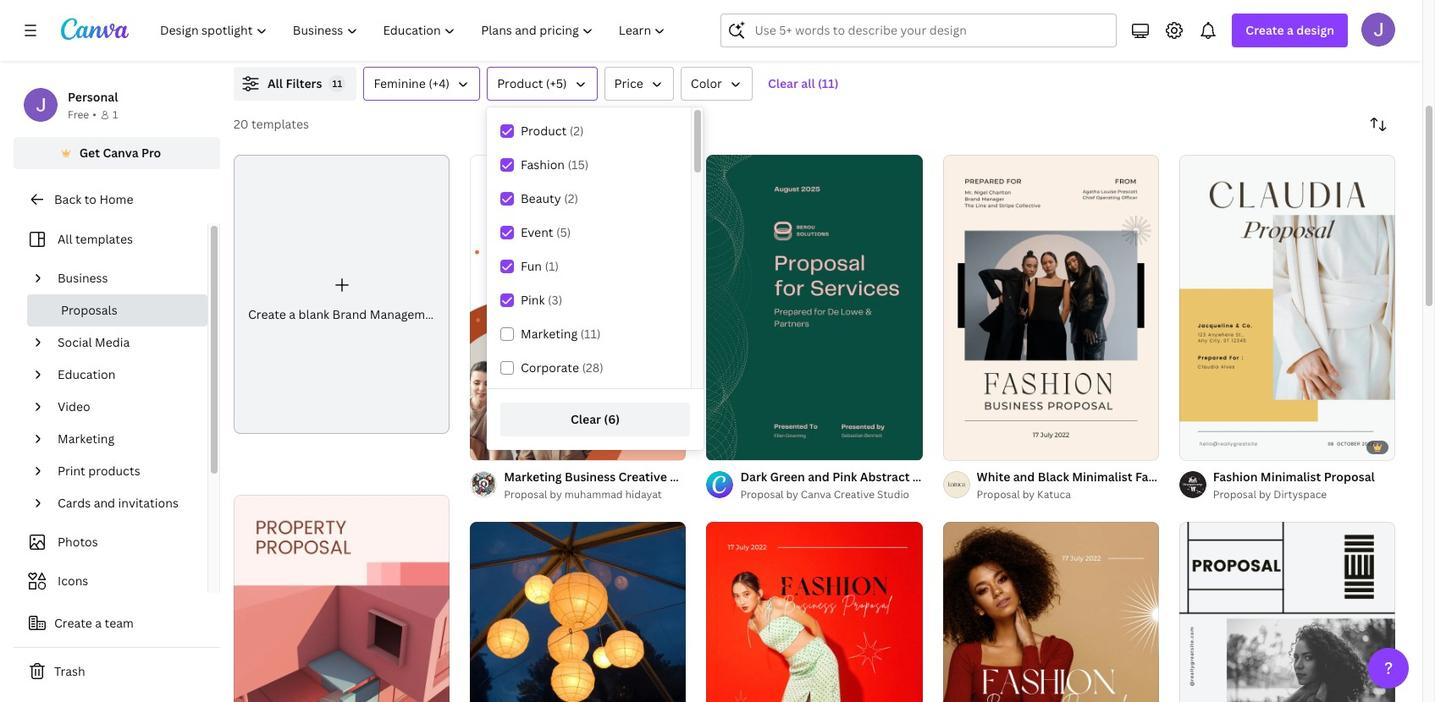 Task type: vqa. For each thing, say whether or not it's contained in the screenshot.
third English from the top of the Language list box
no



Task type: locate. For each thing, give the bounding box(es) containing it.
0 vertical spatial clear
[[768, 75, 799, 91]]

clear all (11)
[[768, 75, 839, 91]]

print products
[[58, 463, 140, 479]]

get canva pro
[[79, 145, 161, 161]]

trash
[[54, 664, 85, 680]]

studio
[[877, 488, 910, 502]]

fashion inside fashion minimalist proposal proposal by dirtyspace
[[1213, 469, 1258, 485]]

proposal left muhammad
[[504, 488, 547, 502]]

0 vertical spatial templates
[[251, 116, 309, 132]]

templates down back to home
[[75, 231, 133, 247]]

product for product (+5)
[[497, 75, 543, 91]]

business up muhammad
[[565, 469, 616, 485]]

product up "fashion (15)"
[[521, 123, 567, 139]]

1 vertical spatial clear
[[571, 412, 601, 428]]

1 horizontal spatial a
[[289, 307, 296, 323]]

business link
[[51, 263, 197, 295]]

pink minimalist modern property proposal image
[[234, 496, 450, 703]]

top level navigation element
[[149, 14, 680, 47]]

Sort by button
[[1362, 108, 1396, 141]]

marketing for marketing (11)
[[521, 326, 578, 342]]

pink inside dark green and pink abstract tech general proposal proposal by canva creative studio
[[833, 469, 857, 485]]

1 horizontal spatial of
[[1199, 440, 1208, 453]]

1 vertical spatial marketing
[[58, 431, 114, 447]]

2 vertical spatial create
[[54, 616, 92, 632]]

0 horizontal spatial canva
[[103, 145, 139, 161]]

create a design
[[1246, 22, 1335, 38]]

1 vertical spatial product
[[521, 123, 567, 139]]

minimalist up proposal by katuca link in the bottom of the page
[[1072, 469, 1133, 485]]

0 horizontal spatial a
[[95, 616, 102, 632]]

1 horizontal spatial 1
[[719, 440, 723, 453]]

photo background minimalist fashion business proposal image for and
[[707, 523, 923, 703]]

3 by from the left
[[1023, 488, 1035, 502]]

white
[[977, 469, 1011, 485]]

(11) right all
[[818, 75, 839, 91]]

dirtyspace
[[1274, 488, 1327, 502]]

proposal by muhammad hidayat link
[[504, 487, 686, 504]]

business down 6 at bottom
[[1183, 469, 1234, 485]]

product (+5)
[[497, 75, 567, 91]]

1 of 10
[[719, 440, 749, 453]]

abstract
[[860, 469, 910, 485]]

(+5)
[[546, 75, 567, 91]]

photo background minimalist fashion business proposal image
[[707, 523, 923, 703], [943, 523, 1159, 703]]

free •
[[68, 108, 96, 122]]

by down green
[[786, 488, 799, 502]]

proposal down "dark"
[[741, 488, 784, 502]]

1 horizontal spatial photo background minimalist fashion business proposal image
[[943, 523, 1159, 703]]

0 vertical spatial canva
[[103, 145, 139, 161]]

templates
[[251, 116, 309, 132], [75, 231, 133, 247]]

1 left 10
[[719, 440, 723, 453]]

all for all filters
[[268, 75, 283, 91]]

1 horizontal spatial business
[[565, 469, 616, 485]]

photos
[[58, 534, 98, 550]]

6
[[1210, 440, 1216, 453]]

1 photo background minimalist fashion business proposal image from the left
[[707, 523, 923, 703]]

fashion inside white and black minimalist fashion business proposal proposal by katuca
[[1136, 469, 1180, 485]]

(2) for beauty (2)
[[564, 191, 578, 207]]

proposal right management
[[447, 307, 498, 323]]

back to home link
[[14, 183, 220, 217]]

a inside create a blank brand management proposal element
[[289, 307, 296, 323]]

design
[[1297, 22, 1335, 38]]

1 horizontal spatial clear
[[768, 75, 799, 91]]

and inside dark green and pink abstract tech general proposal proposal by canva creative studio
[[808, 469, 830, 485]]

1 horizontal spatial canva
[[801, 488, 831, 502]]

print
[[58, 463, 85, 479]]

creative up hidayat
[[619, 469, 667, 485]]

1 vertical spatial a
[[289, 307, 296, 323]]

white and black minimalist fashion business proposal image
[[943, 155, 1159, 461]]

templates right 20
[[251, 116, 309, 132]]

business
[[58, 270, 108, 286], [565, 469, 616, 485], [1183, 469, 1234, 485]]

product left (+5)
[[497, 75, 543, 91]]

1 vertical spatial canva
[[801, 488, 831, 502]]

pink left orange
[[670, 469, 695, 485]]

education link
[[51, 359, 197, 391]]

1 horizontal spatial minimalist
[[1261, 469, 1321, 485]]

minimalist inside fashion minimalist proposal proposal by dirtyspace
[[1261, 469, 1321, 485]]

0 horizontal spatial photo background minimalist fashion business proposal image
[[707, 523, 923, 703]]

of left 10
[[726, 440, 735, 453]]

1
[[113, 108, 118, 122], [719, 440, 723, 453], [1191, 440, 1196, 453]]

social media
[[58, 335, 130, 351]]

templates for all templates
[[75, 231, 133, 247]]

and right cards
[[94, 495, 115, 512]]

all
[[268, 75, 283, 91], [58, 231, 72, 247]]

0 vertical spatial a
[[1287, 22, 1294, 38]]

marketing link
[[51, 423, 197, 456]]

corporate
[[521, 360, 579, 376]]

all templates link
[[24, 224, 197, 256]]

2 horizontal spatial 1
[[1191, 440, 1196, 453]]

create inside create a team button
[[54, 616, 92, 632]]

of left 6 at bottom
[[1199, 440, 1208, 453]]

and up proposal by canva creative studio link
[[808, 469, 830, 485]]

canva left pro
[[103, 145, 139, 161]]

clear left all
[[768, 75, 799, 91]]

all left filters
[[268, 75, 283, 91]]

fashion minimalist proposal image
[[1180, 155, 1396, 461]]

photo background minimalist fashion business proposal image for black
[[943, 523, 1159, 703]]

1 vertical spatial create
[[248, 307, 286, 323]]

marketing inside marketing business creative pink and orange proposal proposal by muhammad hidayat
[[504, 469, 562, 485]]

1 horizontal spatial all
[[268, 75, 283, 91]]

and
[[698, 469, 719, 485], [808, 469, 830, 485], [1013, 469, 1035, 485], [94, 495, 115, 512]]

and inside white and black minimalist fashion business proposal proposal by katuca
[[1013, 469, 1035, 485]]

marketing up proposal by muhammad hidayat 'link' at the left
[[504, 469, 562, 485]]

color button
[[681, 67, 753, 101]]

social
[[58, 335, 92, 351]]

0 vertical spatial creative
[[619, 469, 667, 485]]

1 by from the left
[[550, 488, 562, 502]]

and left orange
[[698, 469, 719, 485]]

2 horizontal spatial a
[[1287, 22, 1294, 38]]

1 for fashion
[[1191, 440, 1196, 453]]

a left design
[[1287, 22, 1294, 38]]

11
[[333, 77, 342, 90]]

feminine
[[374, 75, 426, 91]]

1 horizontal spatial pink
[[670, 469, 695, 485]]

create left blank at the left top
[[248, 307, 286, 323]]

0 horizontal spatial creative
[[619, 469, 667, 485]]

0 vertical spatial (2)
[[570, 123, 584, 139]]

by inside fashion minimalist proposal proposal by dirtyspace
[[1259, 488, 1271, 502]]

1 of 6 link
[[1180, 155, 1396, 461]]

marketing business creative pink and orange proposal proposal by muhammad hidayat
[[504, 469, 818, 502]]

proposal
[[447, 307, 498, 323], [767, 469, 818, 485], [991, 469, 1042, 485], [1237, 469, 1288, 485], [1324, 469, 1375, 485], [504, 488, 547, 502], [741, 488, 784, 502], [977, 488, 1020, 502], [1213, 488, 1257, 502]]

templates for 20 templates
[[251, 116, 309, 132]]

product
[[497, 75, 543, 91], [521, 123, 567, 139]]

marketing down video
[[58, 431, 114, 447]]

a for team
[[95, 616, 102, 632]]

fun
[[521, 258, 542, 274]]

a for design
[[1287, 22, 1294, 38]]

(11) inside 'clear all (11)' "button"
[[818, 75, 839, 91]]

a inside create a team button
[[95, 616, 102, 632]]

orange
[[722, 469, 764, 485]]

minimalist up proposal by dirtyspace link
[[1261, 469, 1321, 485]]

(11) up (28)
[[581, 326, 601, 342]]

beauty (2)
[[521, 191, 578, 207]]

proposal up proposal by dirtyspace link
[[1237, 469, 1288, 485]]

a left team at left bottom
[[95, 616, 102, 632]]

marketing
[[521, 326, 578, 342], [58, 431, 114, 447], [504, 469, 562, 485]]

1 left 6 at bottom
[[1191, 440, 1196, 453]]

by inside dark green and pink abstract tech general proposal proposal by canva creative studio
[[786, 488, 799, 502]]

2 horizontal spatial pink
[[833, 469, 857, 485]]

blank
[[299, 307, 330, 323]]

2 photo background minimalist fashion business proposal image from the left
[[943, 523, 1159, 703]]

proposal up dirtyspace
[[1324, 469, 1375, 485]]

price
[[614, 75, 644, 91]]

create for create a design
[[1246, 22, 1285, 38]]

2 horizontal spatial create
[[1246, 22, 1285, 38]]

0 vertical spatial product
[[497, 75, 543, 91]]

create
[[1246, 22, 1285, 38], [248, 307, 286, 323], [54, 616, 92, 632]]

by left muhammad
[[550, 488, 562, 502]]

1 minimalist from the left
[[1072, 469, 1133, 485]]

1 vertical spatial creative
[[834, 488, 875, 502]]

video
[[58, 399, 90, 415]]

1 horizontal spatial creative
[[834, 488, 875, 502]]

of for dark green and pink abstract tech general proposal
[[726, 440, 735, 453]]

0 horizontal spatial clear
[[571, 412, 601, 428]]

1 horizontal spatial templates
[[251, 116, 309, 132]]

(2) up (15)
[[570, 123, 584, 139]]

create left design
[[1246, 22, 1285, 38]]

1 vertical spatial (11)
[[581, 326, 601, 342]]

to
[[84, 191, 97, 207]]

and left black at the bottom right of the page
[[1013, 469, 1035, 485]]

0 vertical spatial marketing
[[521, 326, 578, 342]]

black and white minimal fashion business proposal image
[[1180, 523, 1396, 703]]

1 vertical spatial all
[[58, 231, 72, 247]]

pink
[[521, 292, 545, 308], [670, 469, 695, 485], [833, 469, 857, 485]]

clear all (11) button
[[760, 67, 847, 101]]

business up proposals
[[58, 270, 108, 286]]

4 by from the left
[[1259, 488, 1271, 502]]

(2) for product (2)
[[570, 123, 584, 139]]

pink inside marketing business creative pink and orange proposal proposal by muhammad hidayat
[[670, 469, 695, 485]]

0 horizontal spatial all
[[58, 231, 72, 247]]

brand management proposal templates image
[[1034, 0, 1396, 47], [1141, 0, 1289, 16]]

clear inside 'clear all (11)' "button"
[[768, 75, 799, 91]]

0 horizontal spatial of
[[726, 440, 735, 453]]

2 vertical spatial marketing
[[504, 469, 562, 485]]

1 vertical spatial (2)
[[564, 191, 578, 207]]

social media link
[[51, 327, 197, 359]]

marketing up corporate
[[521, 326, 578, 342]]

0 horizontal spatial minimalist
[[1072, 469, 1133, 485]]

0 vertical spatial create
[[1246, 22, 1285, 38]]

2 vertical spatial a
[[95, 616, 102, 632]]

all inside all templates link
[[58, 231, 72, 247]]

product inside button
[[497, 75, 543, 91]]

create inside create a blank brand management proposal element
[[248, 307, 286, 323]]

invitations
[[118, 495, 179, 512]]

0 vertical spatial (11)
[[818, 75, 839, 91]]

clear left (6)
[[571, 412, 601, 428]]

create inside create a design dropdown button
[[1246, 22, 1285, 38]]

create for create a blank brand management proposal
[[248, 307, 286, 323]]

tech
[[913, 469, 940, 485]]

1 right •
[[113, 108, 118, 122]]

minimalist
[[1072, 469, 1133, 485], [1261, 469, 1321, 485]]

1 vertical spatial templates
[[75, 231, 133, 247]]

0 vertical spatial all
[[268, 75, 283, 91]]

pink up proposal by canva creative studio link
[[833, 469, 857, 485]]

2 by from the left
[[786, 488, 799, 502]]

photos link
[[24, 527, 197, 559]]

(2) right the beauty
[[564, 191, 578, 207]]

back
[[54, 191, 81, 207]]

0 horizontal spatial (11)
[[581, 326, 601, 342]]

None search field
[[721, 14, 1117, 47]]

pink left (3) on the left
[[521, 292, 545, 308]]

1 of from the left
[[726, 440, 735, 453]]

20 templates
[[234, 116, 309, 132]]

by down the fashion minimalist proposal link
[[1259, 488, 1271, 502]]

1 horizontal spatial (11)
[[818, 75, 839, 91]]

by left katuca
[[1023, 488, 1035, 502]]

marketing for marketing business creative pink and orange proposal proposal by muhammad hidayat
[[504, 469, 562, 485]]

proposal by canva creative studio link
[[741, 487, 923, 504]]

create down icons
[[54, 616, 92, 632]]

0 horizontal spatial create
[[54, 616, 92, 632]]

all down back
[[58, 231, 72, 247]]

0 horizontal spatial fashion
[[521, 157, 565, 173]]

a inside create a design dropdown button
[[1287, 22, 1294, 38]]

2 horizontal spatial business
[[1183, 469, 1234, 485]]

creative down abstract on the right bottom of page
[[834, 488, 875, 502]]

creative inside dark green and pink abstract tech general proposal proposal by canva creative studio
[[834, 488, 875, 502]]

2 horizontal spatial fashion
[[1213, 469, 1258, 485]]

get
[[79, 145, 100, 161]]

clear for clear (6)
[[571, 412, 601, 428]]

create a blank brand management proposal
[[248, 307, 498, 323]]

icons
[[58, 573, 88, 589]]

2 of from the left
[[1199, 440, 1208, 453]]

1 horizontal spatial fashion
[[1136, 469, 1180, 485]]

a left blank at the left top
[[289, 307, 296, 323]]

1 horizontal spatial create
[[248, 307, 286, 323]]

canva down green
[[801, 488, 831, 502]]

2 brand management proposal templates image from the left
[[1141, 0, 1289, 16]]

of for fashion minimalist proposal
[[1199, 440, 1208, 453]]

clear inside clear (6) button
[[571, 412, 601, 428]]

a
[[1287, 22, 1294, 38], [289, 307, 296, 323], [95, 616, 102, 632]]

back to home
[[54, 191, 133, 207]]

0 horizontal spatial templates
[[75, 231, 133, 247]]

create a design button
[[1233, 14, 1348, 47]]

dark green and pink abstract tech general proposal link
[[741, 468, 1042, 487]]

fashion
[[521, 157, 565, 173], [1136, 469, 1180, 485], [1213, 469, 1258, 485]]

(6)
[[604, 412, 620, 428]]

2 minimalist from the left
[[1261, 469, 1321, 485]]

pink for dark green and pink abstract tech general proposal
[[833, 469, 857, 485]]



Task type: describe. For each thing, give the bounding box(es) containing it.
dark green and pink abstract tech general proposal proposal by canva creative studio
[[741, 469, 1042, 502]]

hidayat
[[625, 488, 662, 502]]

1 of 10 link
[[707, 155, 923, 461]]

event (5)
[[521, 224, 571, 241]]

color
[[691, 75, 722, 91]]

by inside marketing business creative pink and orange proposal proposal by muhammad hidayat
[[550, 488, 562, 502]]

jacob simon image
[[1362, 13, 1396, 47]]

proposal down 6 at bottom
[[1213, 488, 1257, 502]]

event
[[521, 224, 553, 241]]

video link
[[51, 391, 197, 423]]

•
[[93, 108, 96, 122]]

katuca
[[1038, 488, 1071, 502]]

cards and invitations
[[58, 495, 179, 512]]

products
[[88, 463, 140, 479]]

10
[[737, 440, 749, 453]]

business inside marketing business creative pink and orange proposal proposal by muhammad hidayat
[[565, 469, 616, 485]]

minimalist inside white and black minimalist fashion business proposal proposal by katuca
[[1072, 469, 1133, 485]]

feminine (+4) button
[[364, 67, 480, 101]]

Search search field
[[755, 14, 1106, 47]]

pro
[[141, 145, 161, 161]]

(1)
[[545, 258, 559, 274]]

create a team button
[[14, 607, 220, 641]]

dark
[[741, 469, 768, 485]]

fashion for fashion (15)
[[521, 157, 565, 173]]

1 brand management proposal templates image from the left
[[1034, 0, 1396, 47]]

a for blank
[[289, 307, 296, 323]]

creative inside marketing business creative pink and orange proposal proposal by muhammad hidayat
[[619, 469, 667, 485]]

marketing for marketing
[[58, 431, 114, 447]]

general
[[943, 469, 988, 485]]

cards
[[58, 495, 91, 512]]

pink (3)
[[521, 292, 563, 308]]

canva inside dark green and pink abstract tech general proposal proposal by canva creative studio
[[801, 488, 831, 502]]

by inside white and black minimalist fashion business proposal proposal by katuca
[[1023, 488, 1035, 502]]

and inside marketing business creative pink and orange proposal proposal by muhammad hidayat
[[698, 469, 719, 485]]

pink for marketing business creative pink and orange proposal
[[670, 469, 695, 485]]

(+4)
[[429, 75, 450, 91]]

create a blank brand management proposal element
[[234, 155, 498, 435]]

create a blank brand management proposal link
[[234, 155, 498, 435]]

management
[[370, 307, 444, 323]]

home
[[99, 191, 133, 207]]

corporate (28)
[[521, 360, 604, 376]]

personal
[[68, 89, 118, 105]]

trash link
[[14, 656, 220, 689]]

muhammad
[[565, 488, 623, 502]]

(3)
[[548, 292, 563, 308]]

marketing (11)
[[521, 326, 601, 342]]

canva inside button
[[103, 145, 139, 161]]

clear for clear all (11)
[[768, 75, 799, 91]]

(15)
[[568, 157, 589, 173]]

cards and invitations link
[[51, 488, 197, 520]]

marketing business creative pink and orange proposal link
[[504, 468, 818, 487]]

product for product (2)
[[521, 123, 567, 139]]

yellow and white minimal photocentric marketing proposal proposal image
[[470, 523, 686, 703]]

0 horizontal spatial pink
[[521, 292, 545, 308]]

proposal inside create a blank brand management proposal element
[[447, 307, 498, 323]]

product (+5) button
[[487, 67, 598, 101]]

black
[[1038, 469, 1069, 485]]

education
[[58, 367, 115, 383]]

proposal up proposal by canva creative studio link
[[767, 469, 818, 485]]

beauty
[[521, 191, 561, 207]]

create for create a team
[[54, 616, 92, 632]]

and inside cards and invitations link
[[94, 495, 115, 512]]

all templates
[[58, 231, 133, 247]]

proposal down white
[[977, 488, 1020, 502]]

print products link
[[51, 456, 197, 488]]

business inside white and black minimalist fashion business proposal proposal by katuca
[[1183, 469, 1234, 485]]

free
[[68, 108, 89, 122]]

get canva pro button
[[14, 137, 220, 169]]

clear (6) button
[[501, 403, 690, 437]]

proposal by dirtyspace link
[[1213, 487, 1375, 504]]

clear (6)
[[571, 412, 620, 428]]

11 filter options selected element
[[329, 75, 346, 92]]

feminine (+4)
[[374, 75, 450, 91]]

price button
[[604, 67, 674, 101]]

filters
[[286, 75, 322, 91]]

fashion (15)
[[521, 157, 589, 173]]

white and black minimalist fashion business proposal link
[[977, 468, 1288, 487]]

green
[[770, 469, 805, 485]]

white and black minimalist fashion business proposal proposal by katuca
[[977, 469, 1288, 502]]

(28)
[[582, 360, 604, 376]]

dark green and pink abstract tech general proposal image
[[707, 155, 923, 461]]

proposals
[[61, 302, 117, 318]]

all
[[801, 75, 815, 91]]

create a team
[[54, 616, 134, 632]]

all filters
[[268, 75, 322, 91]]

1 for dark
[[719, 440, 723, 453]]

fashion for fashion minimalist proposal proposal by dirtyspace
[[1213, 469, 1258, 485]]

all for all templates
[[58, 231, 72, 247]]

0 horizontal spatial 1
[[113, 108, 118, 122]]

(5)
[[556, 224, 571, 241]]

20
[[234, 116, 249, 132]]

media
[[95, 335, 130, 351]]

team
[[105, 616, 134, 632]]

product (2)
[[521, 123, 584, 139]]

proposal up katuca
[[991, 469, 1042, 485]]

1 of 6
[[1191, 440, 1216, 453]]

marketing business creative pink and orange proposal image
[[470, 155, 686, 461]]

fashion minimalist proposal proposal by dirtyspace
[[1213, 469, 1375, 502]]

0 horizontal spatial business
[[58, 270, 108, 286]]



